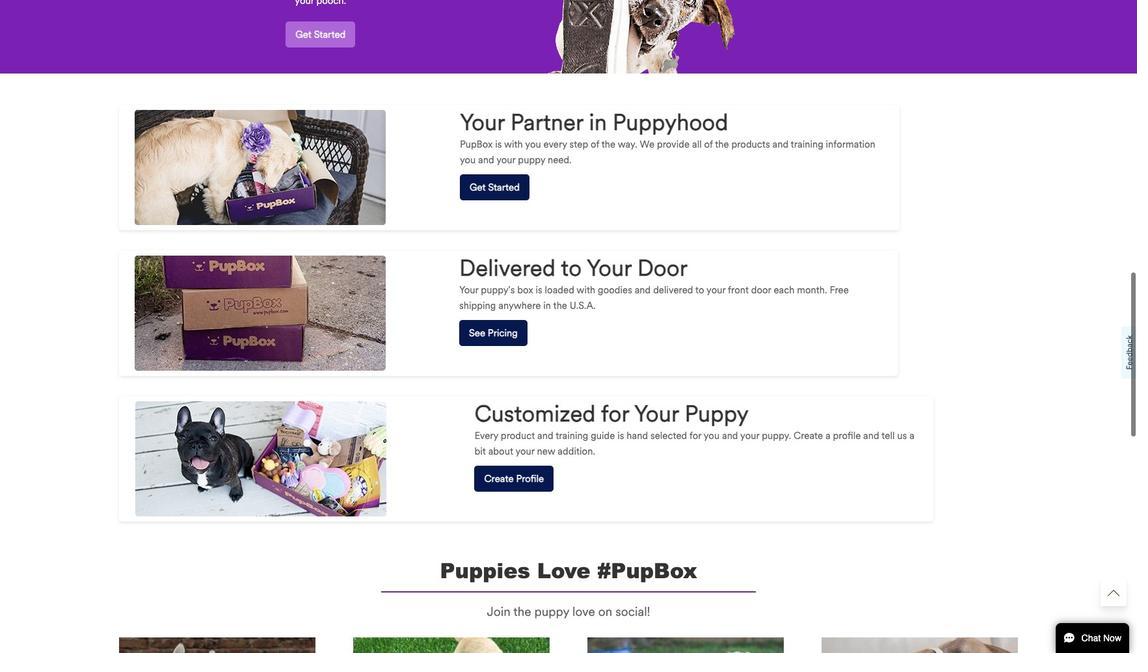 Task type: vqa. For each thing, say whether or not it's contained in the screenshot.


Task type: locate. For each thing, give the bounding box(es) containing it.
2 vertical spatial you
[[704, 430, 720, 442]]

month.
[[797, 284, 827, 296]]

create down about in the left of the page
[[484, 473, 514, 485]]

training inside your partner in puppyhood pupbox is with you every step of the way. we provide all of the products and training information you and your puppy need.
[[791, 138, 823, 150]]

with up u.s.a.
[[577, 284, 595, 296]]

0 vertical spatial is
[[495, 138, 502, 150]]

0 vertical spatial you
[[525, 138, 541, 150]]

0 horizontal spatial a
[[826, 430, 831, 442]]

door
[[751, 284, 771, 296]]

1 vertical spatial you
[[460, 154, 476, 166]]

need.
[[548, 154, 572, 166]]

and left tell
[[863, 430, 879, 442]]

the down loaded
[[553, 300, 567, 311]]

puppies
[[440, 556, 530, 585]]

you
[[525, 138, 541, 150], [460, 154, 476, 166], [704, 430, 720, 442]]

0 horizontal spatial training
[[556, 430, 588, 442]]

your
[[497, 154, 516, 166], [707, 284, 726, 296], [740, 430, 759, 442], [516, 445, 535, 457]]

way.
[[618, 138, 637, 150]]

get started link
[[286, 21, 355, 47]]

create
[[794, 430, 823, 442], [484, 473, 514, 485]]

1 vertical spatial create
[[484, 473, 514, 485]]

get started
[[296, 29, 346, 40], [470, 181, 520, 193]]

love
[[572, 605, 595, 620]]

and down pupbox
[[478, 154, 494, 166]]

to
[[561, 255, 582, 283], [695, 284, 704, 296]]

your up selected
[[634, 400, 679, 428]]

pupbox
[[460, 138, 493, 150]]

products
[[732, 138, 770, 150]]

0 horizontal spatial in
[[543, 300, 551, 311]]

a right us
[[910, 430, 915, 442]]

is left hand
[[618, 430, 624, 442]]

addition.
[[558, 445, 595, 457]]

provide
[[657, 138, 690, 150]]

started
[[314, 29, 346, 40], [488, 181, 520, 193]]

in
[[589, 109, 607, 137], [543, 300, 551, 311]]

delivered
[[653, 284, 693, 296]]

the right join
[[513, 605, 531, 620]]

1 of from the left
[[591, 138, 599, 150]]

create inside the customized for your puppy every product and training guide is hand selected for you and your puppy. create a profile and tell us a bit about your new addition.
[[794, 430, 823, 442]]

puppy left love
[[534, 605, 569, 620]]

love
[[537, 556, 590, 585]]

1 vertical spatial is
[[536, 284, 542, 296]]

a
[[826, 430, 831, 442], [910, 430, 915, 442]]

puppy.
[[762, 430, 791, 442]]

door
[[637, 255, 688, 283]]

1 vertical spatial get
[[470, 181, 486, 193]]

for right selected
[[690, 430, 702, 442]]

2 vertical spatial is
[[618, 430, 624, 442]]

is right pupbox
[[495, 138, 502, 150]]

1 horizontal spatial you
[[525, 138, 541, 150]]

0 vertical spatial puppy
[[518, 154, 545, 166]]

front
[[728, 284, 749, 296]]

the
[[602, 138, 616, 150], [715, 138, 729, 150], [553, 300, 567, 311], [513, 605, 531, 620]]

2 of from the left
[[704, 138, 713, 150]]

your left need.
[[497, 154, 516, 166]]

0 vertical spatial in
[[589, 109, 607, 137]]

2 horizontal spatial you
[[704, 430, 720, 442]]

step
[[570, 138, 588, 150]]

join the puppy love on social!
[[487, 605, 650, 620]]

puppy left need.
[[518, 154, 545, 166]]

and right "goodies"
[[635, 284, 651, 296]]

0 vertical spatial create
[[794, 430, 823, 442]]

0 vertical spatial with
[[504, 138, 523, 150]]

1 horizontal spatial is
[[536, 284, 542, 296]]

1 vertical spatial started
[[488, 181, 520, 193]]

with right pupbox
[[504, 138, 523, 150]]

with inside your partner in puppyhood pupbox is with you every step of the way. we provide all of the products and training information you and your puppy need.
[[504, 138, 523, 150]]

of
[[591, 138, 599, 150], [704, 138, 713, 150]]

0 horizontal spatial is
[[495, 138, 502, 150]]

1 vertical spatial with
[[577, 284, 595, 296]]

for up guide
[[601, 400, 629, 428]]

and right products
[[773, 138, 789, 150]]

you down 'puppy'
[[704, 430, 720, 442]]

and up new
[[537, 430, 553, 442]]

on
[[598, 605, 612, 620]]

puppy
[[518, 154, 545, 166], [534, 605, 569, 620]]

guide
[[591, 430, 615, 442]]

every
[[544, 138, 567, 150]]

0 horizontal spatial get started
[[296, 29, 346, 40]]

training inside the customized for your puppy every product and training guide is hand selected for you and your puppy. create a profile and tell us a bit about your new addition.
[[556, 430, 588, 442]]

0 horizontal spatial for
[[601, 400, 629, 428]]

2 horizontal spatial is
[[618, 430, 624, 442]]

0 horizontal spatial get
[[296, 29, 312, 40]]

puppy's
[[481, 284, 515, 296]]

every
[[475, 430, 498, 442]]

you left every
[[525, 138, 541, 150]]

your up pupbox
[[460, 109, 505, 137]]

1 vertical spatial get started
[[470, 181, 520, 193]]

1 horizontal spatial started
[[488, 181, 520, 193]]

training up the addition.
[[556, 430, 588, 442]]

the right all
[[715, 138, 729, 150]]

1 vertical spatial for
[[690, 430, 702, 442]]

0 horizontal spatial to
[[561, 255, 582, 283]]

and
[[773, 138, 789, 150], [478, 154, 494, 166], [635, 284, 651, 296], [537, 430, 553, 442], [722, 430, 738, 442], [863, 430, 879, 442]]

hand
[[627, 430, 648, 442]]

and down 'puppy'
[[722, 430, 738, 442]]

of right the step
[[591, 138, 599, 150]]

join
[[487, 605, 511, 620]]

anywhere
[[499, 300, 541, 311]]

0 vertical spatial training
[[791, 138, 823, 150]]

0 horizontal spatial you
[[460, 154, 476, 166]]

is right the "box"
[[536, 284, 542, 296]]

of right all
[[704, 138, 713, 150]]

1 vertical spatial training
[[556, 430, 588, 442]]

in right partner
[[589, 109, 607, 137]]

customized for your puppy every product and training guide is hand selected for you and your puppy. create a profile and tell us a bit about your new addition.
[[475, 400, 915, 457]]

and inside delivered to your door your puppy's box is loaded with goodies and delivered to your front door each month. free shipping anywhere in the u.s.a.
[[635, 284, 651, 296]]

0 vertical spatial get started
[[296, 29, 346, 40]]

1 horizontal spatial with
[[577, 284, 595, 296]]

0 vertical spatial started
[[314, 29, 346, 40]]

shipping
[[459, 300, 496, 311]]

a left profile
[[826, 430, 831, 442]]

your partner in puppyhood pupbox is with you every step of the way. we provide all of the products and training information you and your puppy need.
[[460, 109, 876, 166]]

to up loaded
[[561, 255, 582, 283]]

1 horizontal spatial training
[[791, 138, 823, 150]]

1 vertical spatial to
[[695, 284, 704, 296]]

1 horizontal spatial get
[[470, 181, 486, 193]]

all
[[692, 138, 702, 150]]

0 horizontal spatial with
[[504, 138, 523, 150]]

in down loaded
[[543, 300, 551, 311]]

0 vertical spatial get
[[296, 29, 312, 40]]

information
[[826, 138, 876, 150]]

goodies
[[598, 284, 632, 296]]

is
[[495, 138, 502, 150], [536, 284, 542, 296], [618, 430, 624, 442]]

training
[[791, 138, 823, 150], [556, 430, 588, 442]]

tell
[[882, 430, 895, 442]]

for
[[601, 400, 629, 428], [690, 430, 702, 442]]

create right puppy.
[[794, 430, 823, 442]]

1 horizontal spatial in
[[589, 109, 607, 137]]

1 horizontal spatial create
[[794, 430, 823, 442]]

new
[[537, 445, 555, 457]]

with
[[504, 138, 523, 150], [577, 284, 595, 296]]

pricing
[[488, 327, 518, 339]]

training left the information
[[791, 138, 823, 150]]

0 horizontal spatial of
[[591, 138, 599, 150]]

loaded
[[545, 284, 574, 296]]

your left puppy.
[[740, 430, 759, 442]]

your left 'front'
[[707, 284, 726, 296]]

0 vertical spatial for
[[601, 400, 629, 428]]

0 vertical spatial to
[[561, 255, 582, 283]]

scroll to top image
[[1108, 587, 1120, 599]]

your
[[460, 109, 505, 137], [587, 255, 632, 283], [459, 284, 479, 296], [634, 400, 679, 428]]

you down pupbox
[[460, 154, 476, 166]]

your inside your partner in puppyhood pupbox is with you every step of the way. we provide all of the products and training information you and your puppy need.
[[460, 109, 505, 137]]

the inside delivered to your door your puppy's box is loaded with goodies and delivered to your front door each month. free shipping anywhere in the u.s.a.
[[553, 300, 567, 311]]

1 vertical spatial in
[[543, 300, 551, 311]]

1 horizontal spatial a
[[910, 430, 915, 442]]

get
[[296, 29, 312, 40], [470, 181, 486, 193]]

to right delivered
[[695, 284, 704, 296]]

1 horizontal spatial of
[[704, 138, 713, 150]]

social!
[[616, 605, 650, 620]]

profile
[[516, 473, 544, 485]]

selected
[[651, 430, 687, 442]]



Task type: describe. For each thing, give the bounding box(es) containing it.
you inside the customized for your puppy every product and training guide is hand selected for you and your puppy. create a profile and tell us a bit about your new addition.
[[704, 430, 720, 442]]

your up "goodies"
[[587, 255, 632, 283]]

is inside delivered to your door your puppy's box is loaded with goodies and delivered to your front door each month. free shipping anywhere in the u.s.a.
[[536, 284, 542, 296]]

product
[[501, 430, 535, 442]]

us
[[897, 430, 907, 442]]

see pricing
[[469, 327, 518, 339]]

0 horizontal spatial create
[[484, 473, 514, 485]]

bit
[[475, 445, 486, 457]]

1 horizontal spatial to
[[695, 284, 704, 296]]

in inside delivered to your door your puppy's box is loaded with goodies and delivered to your front door each month. free shipping anywhere in the u.s.a.
[[543, 300, 551, 311]]

your inside the customized for your puppy every product and training guide is hand selected for you and your puppy. create a profile and tell us a bit about your new addition.
[[634, 400, 679, 428]]

each
[[774, 284, 795, 296]]

1 a from the left
[[826, 430, 831, 442]]

1 horizontal spatial get started
[[470, 181, 520, 193]]

styled arrow button link
[[1101, 580, 1127, 606]]

delivered to your door your puppy's box is loaded with goodies and delivered to your front door each month. free shipping anywhere in the u.s.a.
[[459, 255, 849, 311]]

your up shipping
[[459, 284, 479, 296]]

puppy inside your partner in puppyhood pupbox is with you every step of the way. we provide all of the products and training information you and your puppy need.
[[518, 154, 545, 166]]

puppies love #pupbox
[[440, 556, 697, 585]]

see
[[469, 327, 485, 339]]

1 horizontal spatial for
[[690, 430, 702, 442]]

your inside your partner in puppyhood pupbox is with you every step of the way. we provide all of the products and training information you and your puppy need.
[[497, 154, 516, 166]]

#pupbox
[[597, 556, 697, 585]]

delivered
[[459, 255, 556, 283]]

0 horizontal spatial started
[[314, 29, 346, 40]]

box
[[517, 284, 533, 296]]

in inside your partner in puppyhood pupbox is with you every step of the way. we provide all of the products and training information you and your puppy need.
[[589, 109, 607, 137]]

get started inside the get started link
[[296, 29, 346, 40]]

2 a from the left
[[910, 430, 915, 442]]

free
[[830, 284, 849, 296]]

with inside delivered to your door your puppy's box is loaded with goodies and delivered to your front door each month. free shipping anywhere in the u.s.a.
[[577, 284, 595, 296]]

puppyhood
[[613, 109, 728, 137]]

the left way. in the top of the page
[[602, 138, 616, 150]]

profile
[[833, 430, 861, 442]]

1 vertical spatial puppy
[[534, 605, 569, 620]]

your down product
[[516, 445, 535, 457]]

is inside the customized for your puppy every product and training guide is hand selected for you and your puppy. create a profile and tell us a bit about your new addition.
[[618, 430, 624, 442]]

create profile
[[484, 473, 544, 485]]

puppy
[[685, 400, 749, 428]]

about
[[488, 445, 513, 457]]

we
[[640, 138, 655, 150]]

your inside delivered to your door your puppy's box is loaded with goodies and delivered to your front door each month. free shipping anywhere in the u.s.a.
[[707, 284, 726, 296]]

u.s.a.
[[570, 300, 596, 311]]

customized
[[475, 400, 596, 428]]

is inside your partner in puppyhood pupbox is with you every step of the way. we provide all of the products and training information you and your puppy need.
[[495, 138, 502, 150]]

partner
[[510, 109, 583, 137]]



